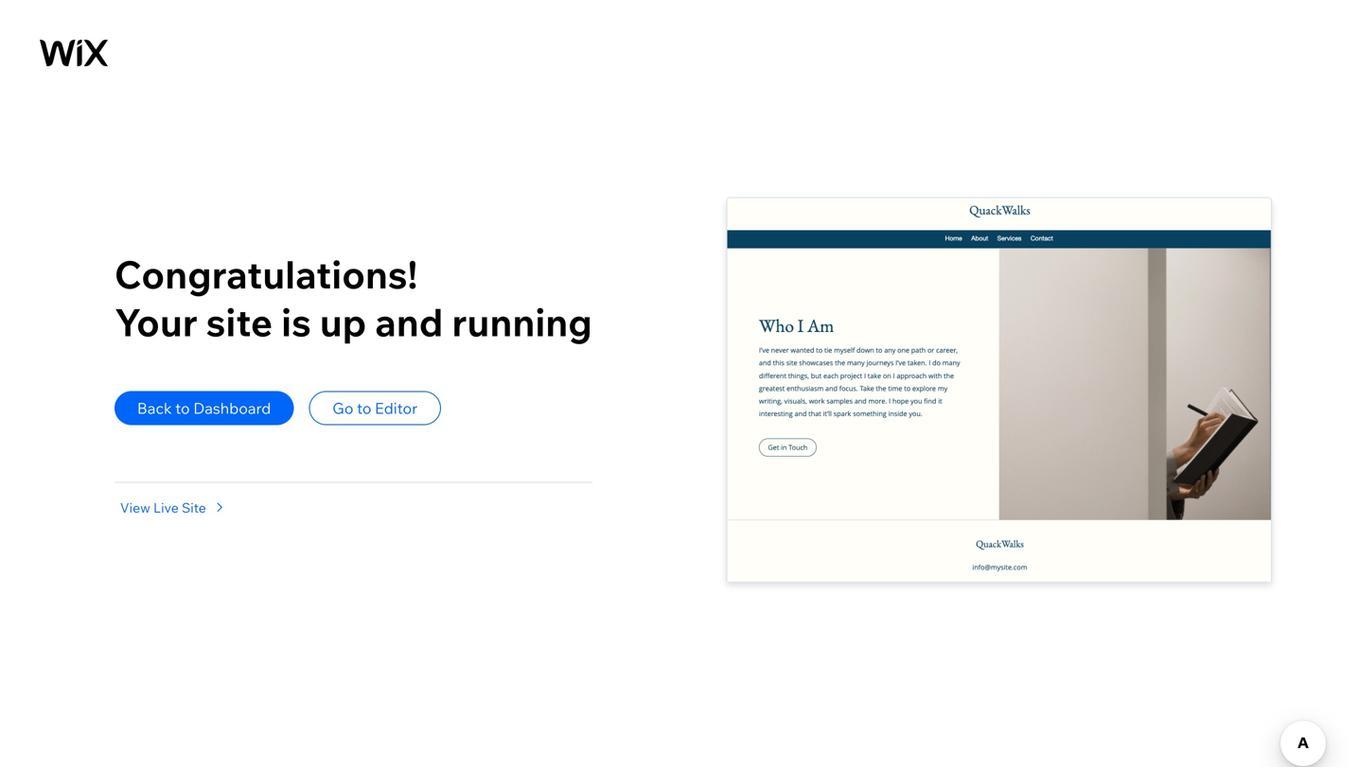 Task type: locate. For each thing, give the bounding box(es) containing it.
to right back at left
[[175, 399, 190, 418]]

0 horizontal spatial to
[[175, 399, 190, 418]]

home
[[72, 55, 109, 72]]

site
[[206, 298, 273, 346]]

site
[[182, 500, 206, 516]]

1 horizontal spatial to
[[357, 399, 372, 418]]

live
[[153, 500, 179, 516]]

view
[[120, 500, 150, 516]]

congratulations!
[[114, 250, 418, 298]]

1 to from the left
[[175, 399, 190, 418]]

to
[[175, 399, 190, 418], [357, 399, 372, 418]]

to right the go
[[357, 399, 372, 418]]

running
[[452, 298, 592, 346]]

editor
[[375, 399, 418, 418]]

2 to from the left
[[357, 399, 372, 418]]



Task type: vqa. For each thing, say whether or not it's contained in the screenshot.
top Forms
no



Task type: describe. For each thing, give the bounding box(es) containing it.
congratulations! your site is up and running
[[114, 250, 592, 346]]

go
[[333, 399, 354, 418]]

go to editor
[[333, 399, 418, 418]]

up
[[320, 298, 367, 346]]

is
[[281, 298, 311, 346]]

to for go
[[357, 399, 372, 418]]

back
[[137, 399, 172, 418]]

your
[[114, 298, 198, 346]]

back to dashboard
[[137, 399, 271, 418]]

dashboard
[[193, 399, 271, 418]]

view live site
[[120, 500, 206, 516]]

go to editor button
[[309, 391, 441, 426]]

to for back
[[175, 399, 190, 418]]

and
[[375, 298, 443, 346]]

back to dashboard button
[[114, 391, 294, 426]]



